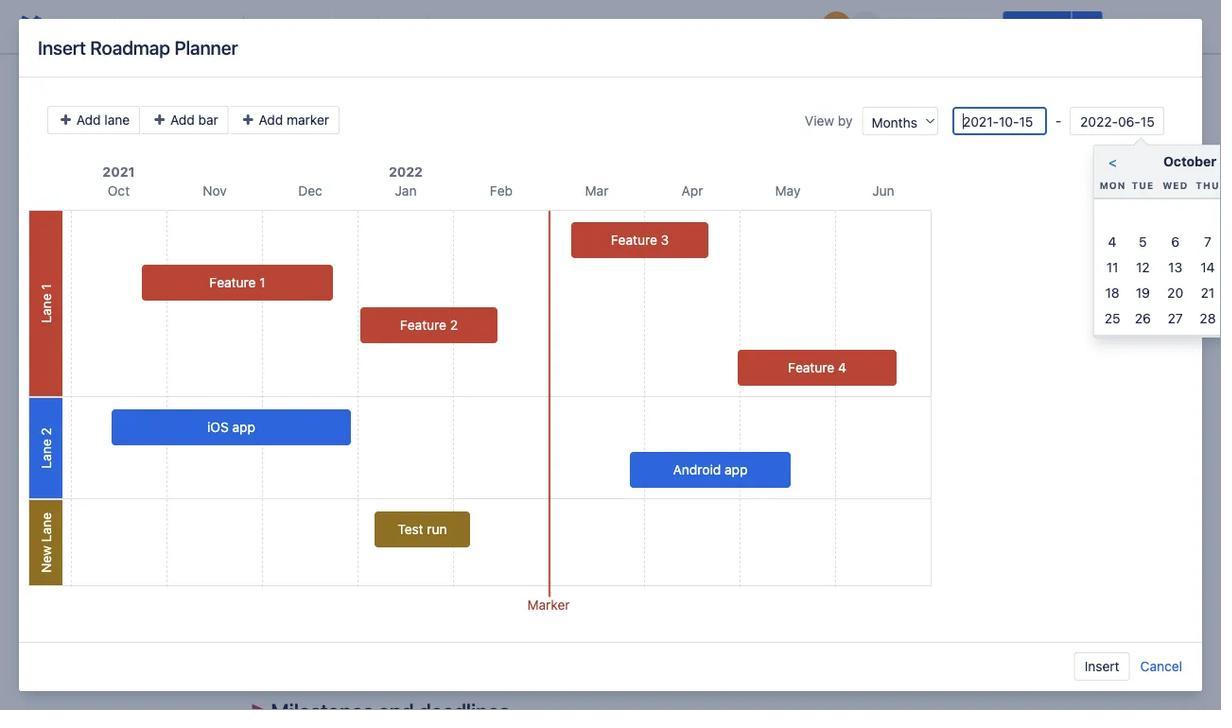 Task type: describe. For each thing, give the bounding box(es) containing it.
mon tue wed thu
[[1100, 180, 1220, 191]]

planner inside dialog
[[174, 36, 238, 59]]

mar
[[585, 183, 609, 199]]

feature 2
[[400, 317, 458, 333]]

october
[[1164, 154, 1217, 169]]

wed
[[1163, 180, 1188, 191]]

3
[[661, 232, 669, 248]]

feature for feature 2
[[400, 317, 447, 333]]

4 inside 4 'link'
[[1108, 234, 1117, 249]]

run
[[427, 522, 447, 537]]

layouts image
[[685, 15, 708, 38]]

12 link
[[1128, 255, 1158, 279]]

1 vertical spatial planner
[[347, 125, 398, 143]]

may
[[775, 183, 801, 199]]

marker
[[527, 597, 570, 613]]

2022 jan
[[389, 164, 423, 199]]

feature for feature 1
[[209, 275, 256, 290]]

roadmap planner image
[[255, 122, 278, 145]]

by
[[838, 113, 853, 129]]

saved
[[765, 18, 802, 34]]

add for lane
[[76, 112, 101, 128]]

11 link
[[1099, 255, 1126, 279]]

13
[[1169, 259, 1183, 275]]

4 link
[[1099, 230, 1126, 254]]

add marker button
[[231, 106, 340, 134]]

add marker
[[255, 112, 329, 128]]

insert for insert
[[1085, 659, 1120, 675]]

outdent ⇧tab image
[[484, 15, 507, 38]]

mon
[[1100, 180, 1126, 191]]

android
[[673, 462, 721, 478]]

app for android app
[[725, 462, 748, 478]]

test run
[[398, 522, 447, 537]]

italic ⌘i image
[[277, 15, 300, 38]]

feature 4
[[788, 360, 847, 376]]

7 link
[[1193, 230, 1221, 254]]

nov
[[203, 183, 227, 199]]

view
[[805, 113, 834, 129]]

1 horizontal spatial roadmap
[[278, 125, 343, 143]]

view by
[[805, 113, 853, 129]]

27 link
[[1160, 307, 1191, 330]]

26 link
[[1128, 307, 1158, 330]]

2 for feature 2
[[450, 317, 458, 333]]

insert button
[[1074, 653, 1130, 681]]

5
[[1139, 234, 1147, 249]]

19
[[1136, 285, 1150, 300]]

14
[[1201, 259, 1215, 275]]

feature for feature 4
[[788, 360, 835, 376]]

apr
[[682, 183, 703, 199]]

28
[[1200, 310, 1216, 326]]

bold ⌘b image
[[253, 15, 275, 38]]

android app
[[673, 462, 748, 478]]

insert for insert roadmap planner
[[38, 36, 86, 59]]

test
[[398, 522, 423, 537]]

tue
[[1132, 180, 1154, 191]]

back to center image
[[544, 602, 567, 624]]

26
[[1135, 310, 1151, 326]]

lane for ios
[[38, 439, 53, 469]]

redo ⌘⇧z image
[[84, 15, 106, 38]]

oct
[[108, 183, 130, 199]]

5 link
[[1128, 230, 1158, 254]]

close button
[[1107, 11, 1165, 42]]

action item image
[[547, 15, 570, 38]]

table image
[[662, 15, 685, 38]]

app for ios app
[[232, 420, 255, 435]]

dec
[[298, 183, 322, 199]]

mention image
[[616, 15, 639, 38]]

6 link
[[1160, 230, 1191, 254]]

27
[[1168, 310, 1183, 326]]

lane
[[104, 112, 130, 128]]

thu
[[1196, 180, 1220, 191]]

go wide image
[[570, 602, 593, 624]]

7
[[1204, 234, 1212, 249]]

13 link
[[1160, 255, 1191, 279]]

6
[[1171, 234, 1180, 249]]



Task type: vqa. For each thing, say whether or not it's contained in the screenshot.
your inside Product requirements Define, track and scope requirements for your product or feature.
no



Task type: locate. For each thing, give the bounding box(es) containing it.
add lane button
[[47, 106, 140, 134]]

1 horizontal spatial planner
[[347, 125, 398, 143]]

25
[[1105, 310, 1121, 326]]

25 link
[[1099, 307, 1126, 330]]

add left marker
[[259, 112, 283, 128]]

insert roadmap planner
[[38, 36, 238, 59]]

21
[[1201, 285, 1215, 300]]

lane for feature
[[38, 294, 53, 323]]

0 horizontal spatial 1
[[38, 284, 53, 290]]

14 link
[[1193, 255, 1221, 279]]

john smith image
[[821, 11, 852, 42]]

19 link
[[1128, 281, 1158, 305]]

28 link
[[1193, 307, 1221, 330]]

cancel button
[[1140, 653, 1184, 681]]

jan
[[395, 183, 417, 199]]

1 vertical spatial roadmap
[[278, 125, 343, 143]]

18 link
[[1099, 281, 1126, 305]]

update
[[1014, 18, 1060, 34]]

add lane
[[73, 112, 130, 128]]

0 horizontal spatial roadmap
[[90, 36, 170, 59]]

feature for feature 3
[[611, 232, 657, 248]]

11
[[1107, 259, 1119, 275]]

1 vertical spatial 2
[[38, 428, 53, 436]]

2 for lane 2
[[38, 428, 53, 436]]

12
[[1136, 259, 1150, 275]]

2021 oct
[[103, 164, 135, 199]]

-
[[1052, 113, 1065, 129]]

planner
[[174, 36, 238, 59], [347, 125, 398, 143]]

add for marker
[[259, 112, 283, 128]]

app right android on the right of page
[[725, 462, 748, 478]]

2 lane from the top
[[38, 439, 53, 469]]

1 vertical spatial 4
[[838, 360, 847, 376]]

2 horizontal spatial add
[[259, 112, 283, 128]]

planner up 2022
[[347, 125, 398, 143]]

0 vertical spatial app
[[232, 420, 255, 435]]

20
[[1168, 285, 1184, 300]]

add left bar
[[170, 112, 195, 128]]

close
[[1118, 18, 1153, 34]]

app right ios
[[232, 420, 255, 435]]

1
[[259, 275, 265, 290], [38, 284, 53, 290]]

2 add from the left
[[170, 112, 195, 128]]

edit image
[[517, 602, 540, 624]]

0 vertical spatial 2
[[450, 317, 458, 333]]

ios app
[[207, 420, 255, 435]]

roadmap planner
[[278, 125, 398, 143]]

3 lane from the top
[[38, 513, 53, 542]]

21 link
[[1193, 281, 1221, 305]]

marker
[[287, 112, 329, 128]]

1 horizontal spatial 2
[[450, 317, 458, 333]]

add bar
[[167, 112, 218, 128]]

3 add from the left
[[259, 112, 283, 128]]

cancel
[[1141, 659, 1183, 675]]

4
[[1108, 234, 1117, 249], [838, 360, 847, 376]]

4 inside 'insert roadmap planner' dialog
[[838, 360, 847, 376]]

1 horizontal spatial 1
[[259, 275, 265, 290]]

1 vertical spatial lane
[[38, 439, 53, 469]]

lane 2
[[38, 428, 53, 469]]

:triangular_flag_on_post: image
[[247, 705, 266, 710], [247, 705, 266, 710]]

app
[[232, 420, 255, 435], [725, 462, 748, 478]]

1 horizontal spatial insert
[[1085, 659, 1120, 675]]

0 vertical spatial lane
[[38, 294, 53, 323]]

0 horizontal spatial add
[[76, 112, 101, 128]]

add inside add bar button
[[170, 112, 195, 128]]

0 horizontal spatial insert
[[38, 36, 86, 59]]

1 vertical spatial app
[[725, 462, 748, 478]]

lane
[[38, 294, 53, 323], [38, 439, 53, 469], [38, 513, 53, 542]]

1 lane from the top
[[38, 294, 53, 323]]

18
[[1105, 285, 1120, 300]]

1 for lane 1
[[38, 284, 53, 290]]

0 horizontal spatial yy-mm-dd text field
[[953, 107, 1047, 135]]

add inside the add lane button
[[76, 112, 101, 128]]

add image, video, or file image
[[593, 15, 616, 38]]

add
[[76, 112, 101, 128], [170, 112, 195, 128], [259, 112, 283, 128]]

1 horizontal spatial 4
[[1108, 234, 1117, 249]]

insert
[[38, 36, 86, 59], [1085, 659, 1120, 675]]

indent tab image
[[508, 15, 531, 38]]

feature
[[611, 232, 657, 248], [209, 275, 256, 290], [400, 317, 447, 333], [788, 360, 835, 376]]

0 horizontal spatial 2
[[38, 428, 53, 436]]

new lane
[[38, 513, 53, 573]]

planner left "bold ⌘b" icon
[[174, 36, 238, 59]]

2
[[450, 317, 458, 333], [38, 428, 53, 436]]

add for bar
[[170, 112, 195, 128]]

ios
[[207, 420, 229, 435]]

2 vertical spatial lane
[[38, 513, 53, 542]]

2021
[[103, 164, 135, 180]]

0 horizontal spatial app
[[232, 420, 255, 435]]

1 add from the left
[[76, 112, 101, 128]]

0 vertical spatial insert
[[38, 36, 86, 59]]

bar
[[198, 112, 218, 128]]

yy-mm-dd text field up <
[[1070, 107, 1165, 135]]

roadmap
[[90, 36, 170, 59], [278, 125, 343, 143]]

adjust update settings image
[[1076, 15, 1099, 38]]

yy-mm-dd text field
[[953, 107, 1047, 135], [1070, 107, 1165, 135]]

jun
[[873, 183, 895, 199]]

1 vertical spatial insert
[[1085, 659, 1120, 675]]

0 horizontal spatial 4
[[838, 360, 847, 376]]

1 horizontal spatial add
[[170, 112, 195, 128]]

1 yy-mm-dd text field from the left
[[953, 107, 1047, 135]]

<
[[1109, 154, 1117, 170]]

add left the lane
[[76, 112, 101, 128]]

insert left cancel
[[1085, 659, 1120, 675]]

insert up the add lane button
[[38, 36, 86, 59]]

bullet list ⌘⇧8 image
[[437, 15, 460, 38]]

lane 1
[[38, 284, 53, 323]]

1 for feature 1
[[259, 275, 265, 290]]

add bar button
[[142, 106, 229, 134]]

insert inside insert button
[[1085, 659, 1120, 675]]

emoji image
[[639, 15, 662, 38]]

numbered list ⌘⇧7 image
[[461, 15, 483, 38]]

roadmap inside 'insert roadmap planner' dialog
[[90, 36, 170, 59]]

20 link
[[1160, 281, 1191, 305]]

< link
[[1095, 146, 1130, 179]]

update button
[[1003, 11, 1072, 42]]

feature 3
[[611, 232, 669, 248]]

link image
[[570, 15, 593, 38]]

insert roadmap planner dialog
[[19, 19, 1202, 692]]

1 horizontal spatial app
[[725, 462, 748, 478]]

0 vertical spatial 4
[[1108, 234, 1117, 249]]

add inside add marker button
[[259, 112, 283, 128]]

0 vertical spatial planner
[[174, 36, 238, 59]]

feb
[[490, 183, 513, 199]]

feature 1
[[209, 275, 265, 290]]

new
[[38, 546, 53, 573]]

1 horizontal spatial yy-mm-dd text field
[[1070, 107, 1165, 135]]

2 yy-mm-dd text field from the left
[[1070, 107, 1165, 135]]

yy-mm-dd text field left -
[[953, 107, 1047, 135]]

confluence image
[[15, 11, 45, 42], [15, 11, 45, 42]]

0 horizontal spatial planner
[[174, 36, 238, 59]]

0 vertical spatial roadmap
[[90, 36, 170, 59]]

2022
[[389, 164, 423, 180]]

undo ⌘z image
[[61, 15, 83, 38]]



